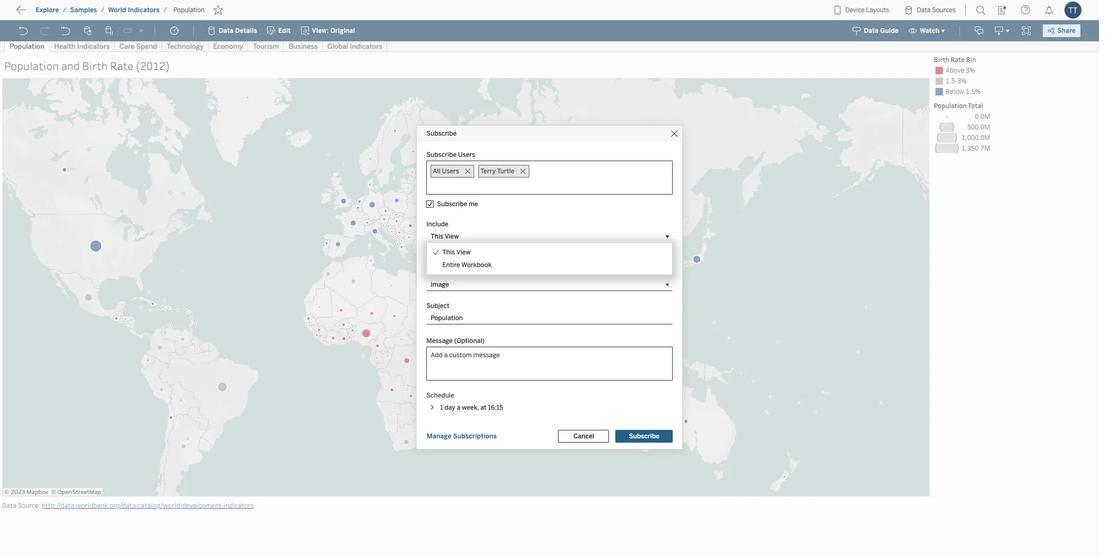 Task type: describe. For each thing, give the bounding box(es) containing it.
indicators
[[128, 6, 160, 14]]

skip
[[28, 8, 46, 18]]

content
[[58, 8, 91, 18]]

to
[[48, 8, 56, 18]]



Task type: locate. For each thing, give the bounding box(es) containing it.
1 / from the left
[[63, 6, 66, 14]]

world
[[108, 6, 126, 14]]

0 horizontal spatial /
[[63, 6, 66, 14]]

world indicators link
[[108, 6, 160, 14]]

explore / samples / world indicators /
[[36, 6, 167, 14]]

samples link
[[70, 6, 98, 14]]

population element
[[170, 6, 208, 14]]

/ left world
[[101, 6, 104, 14]]

3 / from the left
[[163, 6, 167, 14]]

samples
[[70, 6, 97, 14]]

/
[[63, 6, 66, 14], [101, 6, 104, 14], [163, 6, 167, 14]]

2 / from the left
[[101, 6, 104, 14]]

skip to content link
[[25, 6, 108, 20]]

1 horizontal spatial /
[[101, 6, 104, 14]]

population
[[173, 6, 205, 14]]

explore
[[36, 6, 59, 14]]

/ right indicators
[[163, 6, 167, 14]]

2 horizontal spatial /
[[163, 6, 167, 14]]

explore link
[[35, 6, 60, 14]]

/ right to
[[63, 6, 66, 14]]

skip to content
[[28, 8, 91, 18]]



Task type: vqa. For each thing, say whether or not it's contained in the screenshot.
World Indicators link
yes



